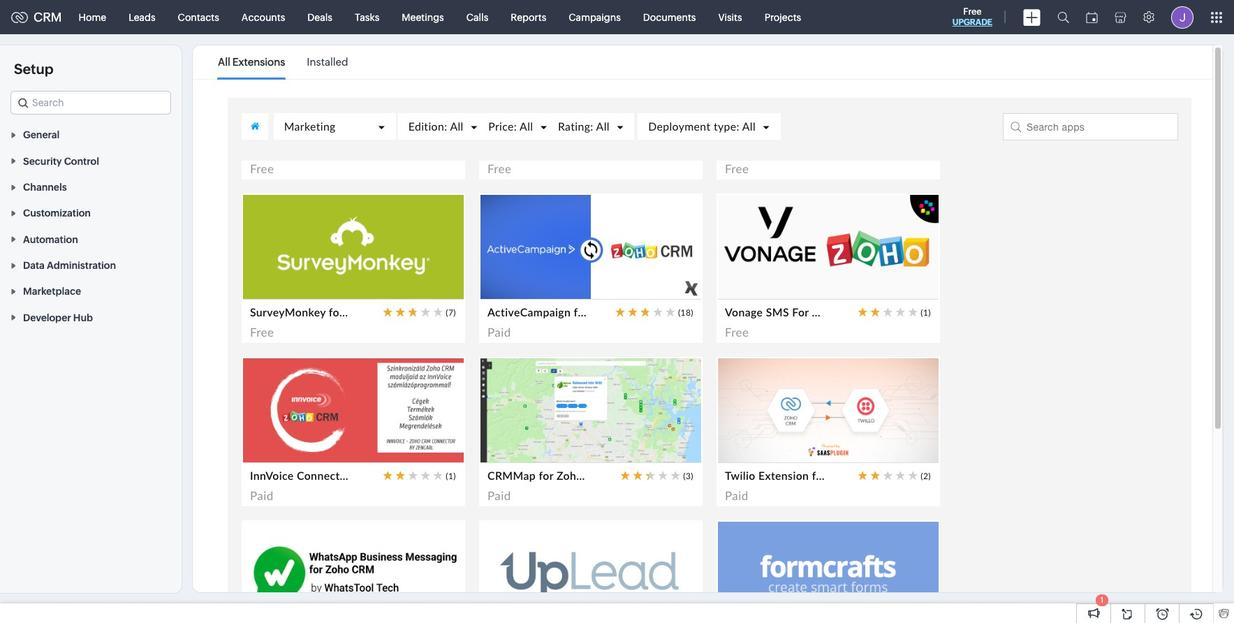 Task type: vqa. For each thing, say whether or not it's contained in the screenshot.
Chanay associated with Chanay (Sample)
no



Task type: describe. For each thing, give the bounding box(es) containing it.
documents
[[643, 12, 696, 23]]

upgrade
[[953, 17, 993, 27]]

contacts link
[[167, 0, 230, 34]]

reports link
[[500, 0, 558, 34]]

projects
[[765, 12, 802, 23]]

installed
[[307, 56, 348, 68]]

meetings link
[[391, 0, 455, 34]]

calls link
[[455, 0, 500, 34]]

automation button
[[0, 226, 182, 252]]

tasks
[[355, 12, 380, 23]]

free upgrade
[[953, 6, 993, 27]]

logo image
[[11, 12, 28, 23]]

developer hub button
[[0, 304, 182, 330]]

automation
[[23, 234, 78, 245]]

profile element
[[1163, 0, 1202, 34]]

documents link
[[632, 0, 707, 34]]

deals
[[308, 12, 333, 23]]

meetings
[[402, 12, 444, 23]]

developer
[[23, 312, 71, 323]]

home link
[[67, 0, 117, 34]]

deals link
[[296, 0, 344, 34]]

1
[[1101, 596, 1104, 604]]

all
[[218, 56, 230, 68]]

free
[[964, 6, 982, 17]]

marketplace
[[23, 286, 81, 297]]

calendar image
[[1086, 12, 1098, 23]]

administration
[[47, 260, 116, 271]]

control
[[64, 156, 99, 167]]

security control
[[23, 156, 99, 167]]

installed link
[[307, 46, 348, 78]]

data administration button
[[0, 252, 182, 278]]

calls
[[467, 12, 489, 23]]

campaigns
[[569, 12, 621, 23]]

hub
[[73, 312, 93, 323]]



Task type: locate. For each thing, give the bounding box(es) containing it.
marketplace button
[[0, 278, 182, 304]]

general
[[23, 129, 60, 141]]

general button
[[0, 122, 182, 148]]

leads
[[129, 12, 156, 23]]

home
[[79, 12, 106, 23]]

leads link
[[117, 0, 167, 34]]

setup
[[14, 61, 53, 77]]

all extensions link
[[218, 46, 285, 78]]

security control button
[[0, 148, 182, 174]]

accounts link
[[230, 0, 296, 34]]

crm
[[34, 10, 62, 24]]

campaigns link
[[558, 0, 632, 34]]

channels
[[23, 182, 67, 193]]

projects link
[[754, 0, 813, 34]]

all extensions
[[218, 56, 285, 68]]

visits link
[[707, 0, 754, 34]]

contacts
[[178, 12, 219, 23]]

extensions
[[233, 56, 285, 68]]

crm link
[[11, 10, 62, 24]]

customization
[[23, 208, 91, 219]]

reports
[[511, 12, 547, 23]]

channels button
[[0, 174, 182, 200]]

accounts
[[242, 12, 285, 23]]

tasks link
[[344, 0, 391, 34]]

Search text field
[[11, 92, 170, 114]]

security
[[23, 156, 62, 167]]

search image
[[1058, 11, 1070, 23]]

create menu image
[[1024, 9, 1041, 26]]

customization button
[[0, 200, 182, 226]]

search element
[[1049, 0, 1078, 34]]

data
[[23, 260, 45, 271]]

developer hub
[[23, 312, 93, 323]]

None field
[[10, 91, 171, 115]]

create menu element
[[1015, 0, 1049, 34]]

profile image
[[1172, 6, 1194, 28]]

visits
[[719, 12, 742, 23]]

data administration
[[23, 260, 116, 271]]



